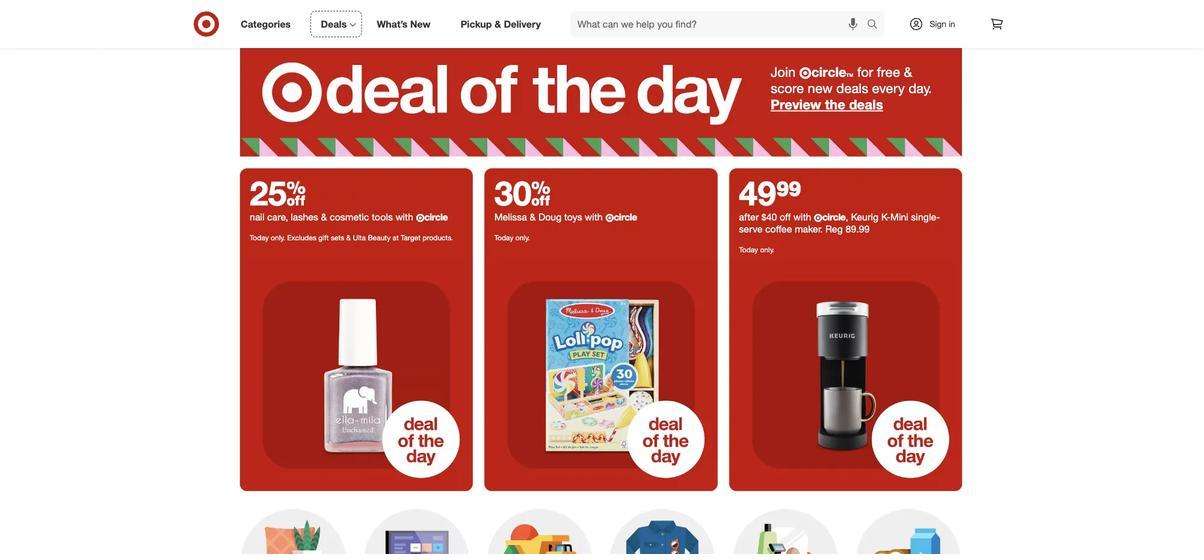 Task type: locate. For each thing, give the bounding box(es) containing it.
, keurig k-mini single- serve coffee maker. reg 89.99
[[739, 211, 940, 235]]

0 horizontal spatial in
[[607, 13, 615, 24]]

today
[[250, 233, 269, 242], [494, 233, 513, 242], [739, 245, 758, 254]]

2 horizontal spatial with
[[793, 211, 811, 223]]

& right free
[[904, 64, 912, 80]]

beauty
[[368, 233, 391, 242]]

deals right the
[[849, 96, 883, 113]]

1 with from the left
[[395, 211, 413, 223]]

after
[[739, 211, 759, 223]]

only. down care,
[[271, 233, 285, 242]]

k-
[[881, 211, 890, 223]]

toys
[[564, 211, 582, 223]]

,
[[846, 211, 848, 223]]

categories
[[241, 18, 291, 30]]

tools
[[372, 211, 393, 223]]

gift
[[318, 233, 329, 242]]

only. for 25
[[271, 233, 285, 242]]

& inside for free & score new deals every day. preview the deals
[[904, 64, 912, 80]]

doug
[[538, 211, 562, 223]]

49 99
[[739, 172, 802, 213]]

in inside sign in link
[[949, 19, 955, 29]]

delivery
[[504, 18, 541, 30]]

only. down melissa
[[515, 233, 530, 242]]

in
[[607, 13, 615, 24], [949, 19, 955, 29]]

0 horizontal spatial today only.
[[494, 233, 530, 242]]

with up maker.
[[793, 211, 811, 223]]

keurig
[[851, 211, 879, 223]]

sign inside sign in link
[[930, 19, 946, 29]]

25
[[250, 172, 306, 213]]

1 horizontal spatial today only.
[[739, 245, 774, 254]]

score
[[771, 80, 804, 96]]

care,
[[267, 211, 288, 223]]

1 horizontal spatial sign
[[930, 19, 946, 29]]

today down serve
[[739, 245, 758, 254]]

sign in
[[587, 13, 615, 24], [930, 19, 955, 29]]

$40
[[762, 211, 777, 223]]

new
[[808, 80, 833, 96]]

single-
[[911, 211, 940, 223]]

sign
[[587, 13, 605, 24], [930, 19, 946, 29]]

0 vertical spatial today only.
[[494, 233, 530, 242]]

1 horizontal spatial with
[[585, 211, 603, 223]]

today down melissa
[[494, 233, 513, 242]]

only.
[[271, 233, 285, 242], [515, 233, 530, 242], [760, 245, 774, 254]]

& left ulta
[[346, 233, 351, 242]]

today only. down serve
[[739, 245, 774, 254]]

1 horizontal spatial today
[[494, 233, 513, 242]]

at
[[393, 233, 399, 242]]

with right toys at the left
[[585, 211, 603, 223]]

search
[[862, 19, 890, 31]]

1 horizontal spatial in
[[949, 19, 955, 29]]

mini
[[890, 211, 908, 223]]

day.
[[909, 80, 932, 96]]

in inside sign in button
[[607, 13, 615, 24]]

today only.
[[494, 233, 530, 242], [739, 245, 774, 254]]

coffee
[[765, 223, 792, 235]]

target deal of the day image for 25
[[240, 259, 473, 492]]

for
[[857, 64, 873, 80]]

serve
[[739, 223, 763, 235]]

pickup & delivery
[[461, 18, 541, 30]]

melissa & doug toys with
[[494, 211, 605, 223]]

excludes
[[287, 233, 316, 242]]

sign inside sign in button
[[587, 13, 605, 24]]

with up target
[[395, 211, 413, 223]]

&
[[495, 18, 501, 30], [904, 64, 912, 80], [321, 211, 327, 223], [530, 211, 536, 223], [346, 233, 351, 242]]

0 horizontal spatial only.
[[271, 233, 285, 242]]

products.
[[422, 233, 453, 242]]

0 horizontal spatial sign
[[587, 13, 605, 24]]

deals down the tm on the right of the page
[[836, 80, 868, 96]]

sign in link
[[899, 11, 974, 37]]

today only. down melissa
[[494, 233, 530, 242]]

0 horizontal spatial with
[[395, 211, 413, 223]]

circle
[[811, 64, 846, 80], [424, 211, 448, 223], [614, 211, 637, 223], [822, 211, 846, 223]]

target deal of the day image
[[240, 39, 962, 157], [240, 259, 473, 492], [485, 259, 717, 492]]

pickup
[[461, 18, 492, 30]]

What can we help you find? suggestions appear below search field
[[570, 11, 870, 37]]

3 with from the left
[[793, 211, 811, 223]]

today for 30
[[494, 233, 513, 242]]

today down nail
[[250, 233, 269, 242]]

deal of the day image
[[729, 259, 962, 492]]

0 horizontal spatial sign in
[[587, 13, 615, 24]]

only. for 30
[[515, 233, 530, 242]]

today only. for after
[[739, 245, 774, 254]]

only. down 'coffee'
[[760, 245, 774, 254]]

1 horizontal spatial only.
[[515, 233, 530, 242]]

1 vertical spatial today only.
[[739, 245, 774, 254]]

deals
[[836, 80, 868, 96], [849, 96, 883, 113]]

2 horizontal spatial only.
[[760, 245, 774, 254]]

target deal of the day image for 30
[[485, 259, 717, 492]]

after $40 off with
[[739, 211, 814, 223]]

melissa
[[494, 211, 527, 223]]

with
[[395, 211, 413, 223], [585, 211, 603, 223], [793, 211, 811, 223]]

what's
[[377, 18, 408, 30]]

0 horizontal spatial today
[[250, 233, 269, 242]]



Task type: describe. For each thing, give the bounding box(es) containing it.
99
[[776, 172, 802, 213]]

nail care, lashes & cosmetic tools with
[[250, 211, 416, 223]]

categories link
[[230, 11, 306, 37]]

today only. excludes gift sets & ulta beauty at target products.
[[250, 233, 453, 242]]

◎
[[799, 66, 811, 79]]

reg
[[825, 223, 843, 235]]

target
[[401, 233, 420, 242]]

what's new link
[[367, 11, 446, 37]]

join ◎ circle tm
[[771, 64, 853, 80]]

sign in button
[[575, 5, 627, 32]]

maker.
[[795, 223, 823, 235]]

the
[[825, 96, 845, 113]]

free
[[877, 64, 900, 80]]

1 horizontal spatial sign in
[[930, 19, 955, 29]]

& right pickup
[[495, 18, 501, 30]]

2 horizontal spatial today
[[739, 245, 758, 254]]

89.99
[[846, 223, 870, 235]]

every
[[872, 80, 905, 96]]

ulta
[[353, 233, 366, 242]]

nail
[[250, 211, 264, 223]]

deals link
[[311, 11, 362, 37]]

join
[[771, 64, 796, 80]]

circle for after $40 off with
[[822, 211, 846, 223]]

preview
[[771, 96, 821, 113]]

search button
[[862, 11, 890, 40]]

today for 25
[[250, 233, 269, 242]]

what's new
[[377, 18, 431, 30]]

cosmetic
[[330, 211, 369, 223]]

sign in inside button
[[587, 13, 615, 24]]

tm
[[846, 72, 853, 78]]

& left doug
[[530, 211, 536, 223]]

deals
[[321, 18, 347, 30]]

pickup & delivery link
[[450, 11, 556, 37]]

today only. for melissa
[[494, 233, 530, 242]]

& right lashes
[[321, 211, 327, 223]]

30
[[494, 172, 551, 213]]

for free & score new deals every day. preview the deals
[[771, 64, 932, 113]]

circle for melissa & doug toys with
[[614, 211, 637, 223]]

lashes
[[291, 211, 318, 223]]

sets
[[331, 233, 344, 242]]

new
[[410, 18, 431, 30]]

49
[[739, 172, 776, 213]]

off
[[780, 211, 791, 223]]

circle for nail care, lashes & cosmetic tools with
[[424, 211, 448, 223]]

2 with from the left
[[585, 211, 603, 223]]



Task type: vqa. For each thing, say whether or not it's contained in the screenshot.
the CA in the 3131 S Hoover St Ste 1910, Los Angeles, Ca 90089- 1910 Open Today: 7:00Am - 10:00Pm 213-275-3149
no



